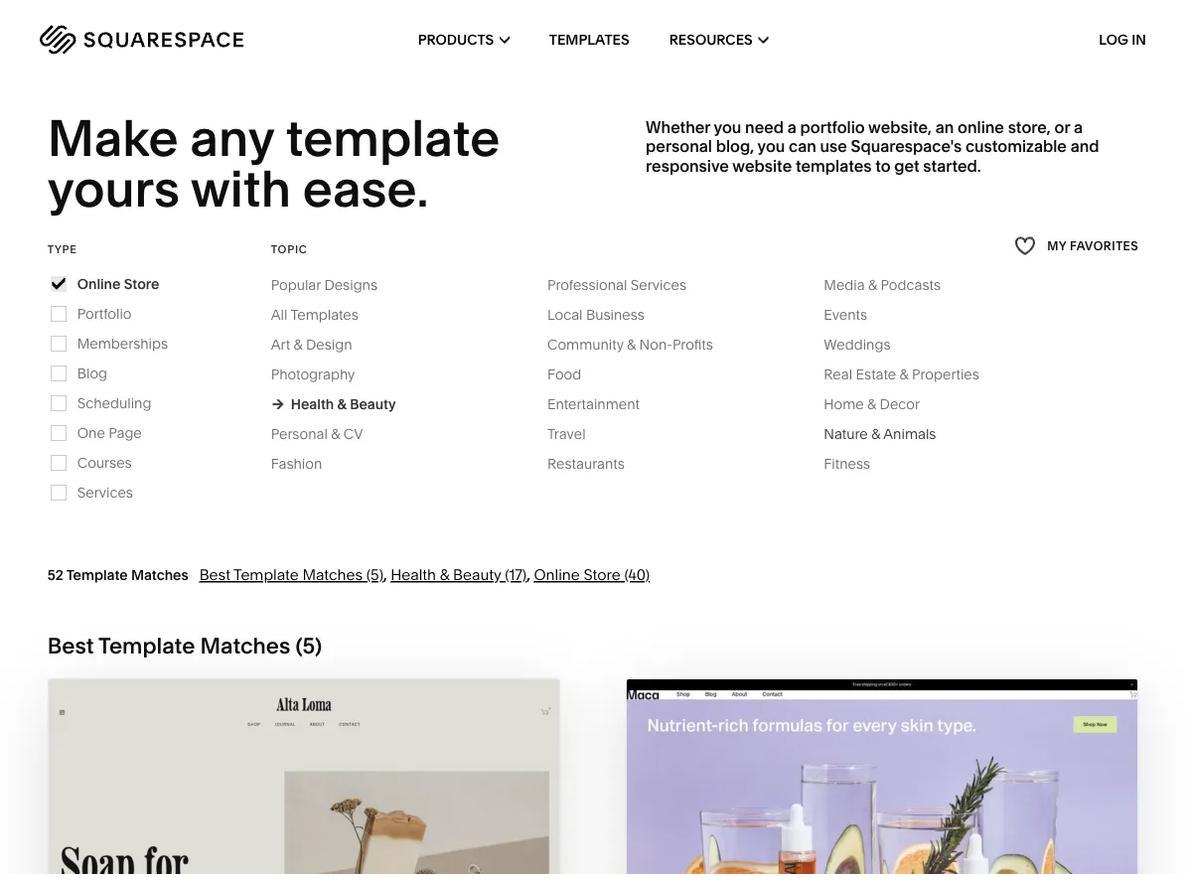 Task type: describe. For each thing, give the bounding box(es) containing it.
0 horizontal spatial you
[[714, 118, 741, 137]]

weddings
[[824, 336, 891, 353]]

template for (
[[98, 632, 195, 659]]

website
[[732, 156, 792, 175]]

products
[[418, 31, 494, 48]]

products button
[[418, 0, 509, 79]]

online store
[[77, 275, 159, 292]]

favorites
[[1070, 238, 1139, 253]]

)
[[315, 632, 322, 659]]

blog,
[[716, 137, 754, 156]]

designs
[[324, 276, 378, 293]]

photography link
[[271, 366, 375, 383]]

matches for (5)
[[302, 566, 363, 584]]

& for community & non-profits
[[627, 336, 636, 353]]

home & decor
[[824, 396, 920, 413]]

maca image
[[627, 679, 1138, 874]]

0 horizontal spatial store
[[124, 275, 159, 292]]

1 vertical spatial store
[[584, 566, 621, 584]]

real
[[824, 366, 852, 383]]

squarespace logo image
[[40, 25, 243, 55]]

all
[[271, 306, 288, 323]]

resources button
[[669, 0, 768, 79]]

personal & cv
[[271, 425, 363, 442]]

squarespace's
[[851, 137, 962, 156]]

type
[[47, 242, 77, 256]]

entertainment link
[[547, 396, 659, 413]]

and
[[1071, 137, 1099, 156]]

professional services
[[547, 276, 686, 293]]

log             in link
[[1099, 31, 1146, 48]]

fashion link
[[271, 455, 342, 472]]

blog
[[77, 365, 107, 382]]

or
[[1055, 118, 1070, 137]]

personal
[[646, 137, 712, 156]]

in
[[1132, 31, 1146, 48]]

template inside make any template yours with ease.
[[286, 107, 500, 169]]

memberships
[[77, 335, 168, 352]]

podcasts
[[881, 276, 941, 293]]

with
[[190, 157, 291, 219]]

0 vertical spatial health
[[291, 396, 334, 413]]

0 horizontal spatial templates
[[290, 306, 358, 323]]

customizable
[[966, 137, 1067, 156]]

52
[[47, 567, 63, 583]]

best template matches (5) , health & beauty (17) , online store (40)
[[199, 566, 650, 584]]

1 horizontal spatial services
[[631, 276, 686, 293]]

need
[[745, 118, 784, 137]]

decor
[[880, 396, 920, 413]]

events link
[[824, 306, 887, 323]]

fitness link
[[824, 455, 890, 472]]

2 a from the left
[[1074, 118, 1083, 137]]

health & beauty link
[[271, 396, 396, 413]]

fitness
[[824, 455, 870, 472]]

make any template yours with ease.
[[47, 107, 511, 219]]

all templates
[[271, 306, 358, 323]]

food
[[547, 366, 581, 383]]

food link
[[547, 366, 601, 383]]

website,
[[868, 118, 932, 137]]

use
[[820, 137, 847, 156]]

(5)
[[366, 566, 383, 584]]

nature & animals link
[[824, 425, 956, 442]]

template for (5)
[[234, 566, 299, 584]]

1 , from the left
[[383, 566, 387, 584]]

scheduling
[[77, 395, 151, 412]]

log             in
[[1099, 31, 1146, 48]]

5
[[302, 632, 315, 659]]

online
[[958, 118, 1004, 137]]

52 template matches
[[47, 567, 188, 583]]

local business
[[547, 306, 645, 323]]

& for nature & animals
[[871, 425, 880, 442]]

my favorites
[[1047, 238, 1139, 253]]

entertainment
[[547, 396, 640, 413]]

best for best template matches ( 5 )
[[47, 632, 94, 659]]

& for home & decor
[[867, 396, 876, 413]]

templates
[[796, 156, 872, 175]]

templates link
[[549, 0, 629, 79]]

all templates link
[[271, 306, 378, 323]]

yours
[[47, 157, 180, 219]]

properties
[[912, 366, 979, 383]]

matches for (
[[200, 632, 290, 659]]

popular designs link
[[271, 276, 397, 293]]

restaurants link
[[547, 455, 645, 472]]

1 vertical spatial services
[[77, 484, 133, 501]]

events
[[824, 306, 867, 323]]

professional services link
[[547, 276, 706, 293]]

0 vertical spatial templates
[[549, 31, 629, 48]]

nature
[[824, 425, 868, 442]]

fashion
[[271, 455, 322, 472]]

0 horizontal spatial beauty
[[350, 396, 396, 413]]

health & beauty
[[291, 396, 396, 413]]

make
[[47, 107, 178, 169]]

health & beauty (17) link
[[391, 566, 527, 584]]

media
[[824, 276, 865, 293]]



Task type: locate. For each thing, give the bounding box(es) containing it.
& right home
[[867, 396, 876, 413]]

real estate & properties
[[824, 366, 979, 383]]

0 horizontal spatial services
[[77, 484, 133, 501]]

whether
[[646, 118, 710, 137]]

1 vertical spatial health
[[391, 566, 436, 584]]

home & decor link
[[824, 396, 940, 413]]

any
[[190, 107, 274, 169]]

0 horizontal spatial ,
[[383, 566, 387, 584]]

community & non-profits link
[[547, 336, 733, 353]]

travel
[[547, 425, 586, 442]]

& left the non-
[[627, 336, 636, 353]]

(40)
[[624, 566, 650, 584]]

0 vertical spatial services
[[631, 276, 686, 293]]

community & non-profits
[[547, 336, 713, 353]]

& for media & podcasts
[[868, 276, 877, 293]]

design
[[306, 336, 352, 353]]

one page
[[77, 424, 142, 441]]

a right or
[[1074, 118, 1083, 137]]

altaloma image
[[48, 679, 559, 874]]

responsive
[[646, 156, 729, 175]]

get
[[894, 156, 920, 175]]

1 horizontal spatial a
[[1074, 118, 1083, 137]]

0 vertical spatial best
[[199, 566, 230, 584]]

beauty up cv
[[350, 396, 396, 413]]

art
[[271, 336, 290, 353]]

personal
[[271, 425, 328, 442]]

0 vertical spatial beauty
[[350, 396, 396, 413]]

travel link
[[547, 425, 606, 442]]

you left can
[[757, 137, 785, 156]]

, left health & beauty (17) link
[[383, 566, 387, 584]]

,
[[383, 566, 387, 584], [527, 566, 530, 584]]

1 vertical spatial best
[[47, 632, 94, 659]]

art & design
[[271, 336, 352, 353]]

0 horizontal spatial matches
[[200, 632, 290, 659]]

photography
[[271, 366, 355, 383]]

online store (40) link
[[534, 566, 650, 584]]

1 horizontal spatial matches
[[302, 566, 363, 584]]

1 horizontal spatial store
[[584, 566, 621, 584]]

media & podcasts link
[[824, 276, 961, 293]]

local
[[547, 306, 583, 323]]

2 , from the left
[[527, 566, 530, 584]]

best for best template matches (5) , health & beauty (17) , online store (40)
[[199, 566, 230, 584]]

0 horizontal spatial best
[[47, 632, 94, 659]]

1 vertical spatial beauty
[[453, 566, 501, 584]]

my favorites link
[[1014, 232, 1139, 259]]

1 vertical spatial online
[[534, 566, 580, 584]]

ease.
[[303, 157, 429, 219]]

best right matches
[[199, 566, 230, 584]]

log
[[1099, 31, 1129, 48]]

non-
[[639, 336, 672, 353]]

store up portfolio
[[124, 275, 159, 292]]

health right (5)
[[391, 566, 436, 584]]

art & design link
[[271, 336, 372, 353]]

portfolio
[[77, 305, 132, 322]]

1 horizontal spatial you
[[757, 137, 785, 156]]

1 vertical spatial templates
[[290, 306, 358, 323]]

estate
[[856, 366, 896, 383]]

a right need
[[788, 118, 797, 137]]

one
[[77, 424, 105, 441]]

matches
[[131, 567, 188, 583]]

can
[[789, 137, 816, 156]]

& right art
[[294, 336, 303, 353]]

community
[[547, 336, 624, 353]]

whether you need a portfolio website, an online store, or a personal blog, you can use squarespace's customizable and responsive website templates to get started.
[[646, 118, 1099, 175]]

1 horizontal spatial ,
[[527, 566, 530, 584]]

store,
[[1008, 118, 1051, 137]]

0 horizontal spatial online
[[77, 275, 121, 292]]

2 vertical spatial template
[[98, 632, 195, 659]]

1 horizontal spatial templates
[[549, 31, 629, 48]]

to
[[875, 156, 891, 175]]

store left "(40)"
[[584, 566, 621, 584]]

1 a from the left
[[788, 118, 797, 137]]

1 horizontal spatial online
[[534, 566, 580, 584]]

1 vertical spatial template
[[234, 566, 299, 584]]

matches
[[302, 566, 363, 584], [200, 632, 290, 659]]

& right "nature"
[[871, 425, 880, 442]]

(
[[295, 632, 302, 659]]

& right 'media'
[[868, 276, 877, 293]]

& for health & beauty
[[337, 396, 347, 413]]

online up portfolio
[[77, 275, 121, 292]]

online right (17) on the left bottom
[[534, 566, 580, 584]]

media & podcasts
[[824, 276, 941, 293]]

best
[[199, 566, 230, 584], [47, 632, 94, 659]]

local business link
[[547, 306, 664, 323]]

a
[[788, 118, 797, 137], [1074, 118, 1083, 137]]

0 vertical spatial store
[[124, 275, 159, 292]]

1 vertical spatial matches
[[200, 632, 290, 659]]

courses
[[77, 454, 132, 471]]

store
[[124, 275, 159, 292], [584, 566, 621, 584]]

template
[[66, 567, 128, 583]]

personal & cv link
[[271, 425, 383, 442]]

nature & animals
[[824, 425, 936, 442]]

& right estate
[[900, 366, 909, 383]]

&
[[868, 276, 877, 293], [294, 336, 303, 353], [627, 336, 636, 353], [900, 366, 909, 383], [337, 396, 347, 413], [867, 396, 876, 413], [331, 425, 340, 442], [871, 425, 880, 442], [440, 566, 449, 584]]

& right (5)
[[440, 566, 449, 584]]

1 horizontal spatial beauty
[[453, 566, 501, 584]]

(17)
[[505, 566, 527, 584]]

matches left (
[[200, 632, 290, 659]]

best down 52
[[47, 632, 94, 659]]

0 vertical spatial matches
[[302, 566, 363, 584]]

topic
[[271, 242, 308, 256]]

1 horizontal spatial best
[[199, 566, 230, 584]]

resources
[[669, 31, 753, 48]]

0 vertical spatial template
[[286, 107, 500, 169]]

my
[[1047, 238, 1067, 253]]

matches left (5)
[[302, 566, 363, 584]]

1 horizontal spatial health
[[391, 566, 436, 584]]

& left cv
[[331, 425, 340, 442]]

restaurants
[[547, 455, 625, 472]]

, left online store (40) link
[[527, 566, 530, 584]]

real estate & properties link
[[824, 366, 999, 383]]

services down courses
[[77, 484, 133, 501]]

cv
[[343, 425, 363, 442]]

page
[[108, 424, 142, 441]]

services up the business
[[631, 276, 686, 293]]

& for personal & cv
[[331, 425, 340, 442]]

you
[[714, 118, 741, 137], [757, 137, 785, 156]]

home
[[824, 396, 864, 413]]

weddings link
[[824, 336, 910, 353]]

& for art & design
[[294, 336, 303, 353]]

business
[[586, 306, 645, 323]]

& up cv
[[337, 396, 347, 413]]

0 vertical spatial online
[[77, 275, 121, 292]]

you left need
[[714, 118, 741, 137]]

0 horizontal spatial a
[[788, 118, 797, 137]]

started.
[[923, 156, 981, 175]]

health down photography
[[291, 396, 334, 413]]

0 horizontal spatial health
[[291, 396, 334, 413]]

beauty left (17) on the left bottom
[[453, 566, 501, 584]]

beauty
[[350, 396, 396, 413], [453, 566, 501, 584]]



Task type: vqa. For each thing, say whether or not it's contained in the screenshot.
My Favorites
yes



